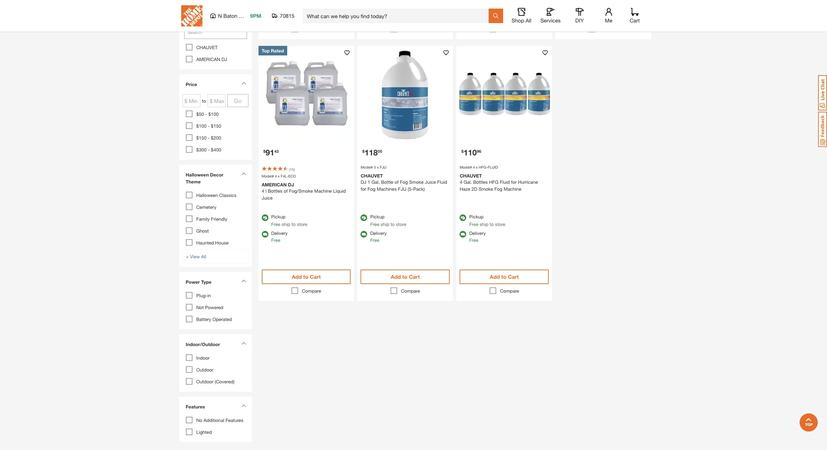 Task type: vqa. For each thing, say whether or not it's contained in the screenshot.
CARET ICON
yes



Task type: locate. For each thing, give the bounding box(es) containing it.
dj for chauvet dj 1 gal. bottle of fog smoke juice fluid for fog machines fju (5-pack)
[[361, 180, 367, 185]]

3 delivery from the left
[[470, 231, 486, 236]]

2 horizontal spatial ship
[[480, 222, 489, 228]]

3 ship from the left
[[480, 222, 489, 228]]

0 horizontal spatial pickup free ship to store
[[272, 214, 308, 228]]

hfg
[[490, 180, 499, 185]]

smoke down hfg
[[479, 187, 494, 192]]

gal. right 1
[[372, 180, 380, 185]]

0 horizontal spatial for
[[361, 187, 367, 192]]

2 available for pickup image from the left
[[460, 215, 467, 222]]

0 horizontal spatial machine
[[315, 189, 332, 194]]

0 vertical spatial for
[[512, 180, 517, 185]]

model# up l
[[262, 174, 274, 178]]

chauvet
[[196, 44, 218, 50], [361, 173, 383, 179], [460, 173, 482, 179]]

diy
[[576, 17, 584, 23]]

3 store from the left
[[496, 222, 506, 228]]

(5-
[[408, 187, 414, 192]]

1 available for pickup image from the left
[[361, 215, 368, 222]]

plug-in
[[196, 293, 211, 299]]

1 horizontal spatial model#
[[361, 165, 373, 170]]

0 vertical spatial american
[[196, 56, 220, 62]]

1 pickup from the left
[[272, 214, 286, 220]]

haze
[[460, 187, 471, 192]]

2 horizontal spatial $
[[462, 149, 464, 154]]

$ 110 96
[[462, 148, 482, 157]]

free for available shipping image corresponding to 110
[[470, 238, 479, 243]]

$100 down the $50
[[196, 123, 207, 129]]

4 inside american dj 4 l bottles of fog/smoke machine liquid juice
[[262, 189, 265, 194]]

1 vertical spatial $100
[[196, 123, 207, 129]]

gal. inside chauvet dj 1 gal. bottle of fog smoke juice fluid for fog machines fju (5-pack)
[[372, 180, 380, 185]]

features up the no
[[186, 404, 205, 410]]

of
[[395, 180, 399, 185], [284, 189, 288, 194]]

2 store from the left
[[396, 222, 407, 228]]

$ left 43
[[264, 149, 266, 154]]

$ left 05 at left top
[[363, 149, 365, 154]]

1 horizontal spatial features
[[226, 418, 244, 424]]

2 horizontal spatial pickup free ship to store
[[470, 214, 506, 228]]

caret icon image inside features link
[[241, 405, 246, 408]]

1 vertical spatial halloween
[[196, 193, 218, 198]]

$ inside $ 91 43
[[264, 149, 266, 154]]

model#
[[361, 165, 373, 170], [460, 165, 472, 170], [262, 174, 274, 178]]

american
[[196, 56, 220, 62], [262, 182, 287, 188]]

1 horizontal spatial gal.
[[464, 180, 472, 185]]

1 horizontal spatial chauvet
[[361, 173, 383, 179]]

halloween decor theme
[[186, 172, 224, 185]]

1 horizontal spatial pickup free ship to store
[[371, 214, 407, 228]]

live chat image
[[819, 75, 828, 111]]

add to cart
[[292, 12, 321, 18], [490, 12, 519, 18], [590, 12, 619, 18], [292, 274, 321, 280], [391, 274, 420, 280], [490, 274, 519, 280]]

0 horizontal spatial fju
[[380, 165, 387, 170]]

1 horizontal spatial available shipping image
[[361, 232, 368, 238]]

battery
[[196, 317, 211, 322]]

$300 - $400 link
[[196, 147, 221, 153]]

add
[[292, 12, 302, 18], [490, 12, 500, 18], [590, 12, 600, 18], [292, 274, 302, 280], [391, 274, 401, 280], [490, 274, 500, 280]]

1 horizontal spatial of
[[395, 180, 399, 185]]

$150 up the $300
[[196, 135, 207, 141]]

1 gal. from the left
[[372, 180, 380, 185]]

of for bottles
[[284, 189, 288, 194]]

halloween for halloween decor theme
[[186, 172, 209, 178]]

caret icon image for features
[[241, 405, 246, 408]]

delivery free for 110
[[470, 231, 486, 243]]

powered
[[205, 305, 224, 311]]

of right bottle in the left top of the page
[[395, 180, 399, 185]]

ship for 118
[[381, 222, 390, 228]]

caret icon image inside halloween decor theme link
[[241, 172, 246, 175]]

1 vertical spatial smoke
[[479, 187, 494, 192]]

x
[[377, 165, 379, 170], [476, 165, 478, 170], [278, 174, 280, 178]]

3 available shipping image from the left
[[460, 232, 467, 238]]

0 horizontal spatial smoke
[[410, 180, 424, 185]]

$100 - $150 link
[[196, 123, 221, 129]]

1 horizontal spatial delivery free
[[371, 231, 387, 243]]

0 horizontal spatial store
[[297, 222, 308, 228]]

cart
[[310, 12, 321, 18], [508, 12, 519, 18], [608, 12, 619, 18], [630, 17, 640, 23], [310, 274, 321, 280], [409, 274, 420, 280], [508, 274, 519, 280]]

fluid inside chauvet dj 1 gal. bottle of fog smoke juice fluid for fog machines fju (5-pack)
[[438, 180, 448, 185]]

1 horizontal spatial store
[[396, 222, 407, 228]]

all right shop
[[526, 17, 532, 23]]

1 $ from the left
[[264, 149, 266, 154]]

$ for 110
[[462, 149, 464, 154]]

2 gal. from the left
[[464, 180, 472, 185]]

caret icon image inside power type 'link'
[[241, 280, 246, 283]]

american down chauvet link
[[196, 56, 220, 62]]

1 vertical spatial outdoor
[[196, 379, 214, 385]]

gal. up haze
[[464, 180, 472, 185]]

machine inside american dj 4 l bottles of fog/smoke machine liquid juice
[[315, 189, 332, 194]]

model# left 5
[[361, 165, 373, 170]]

$ 118 05
[[363, 148, 383, 157]]

x left hfg-
[[476, 165, 478, 170]]

1 fluid from the left
[[438, 180, 448, 185]]

0 horizontal spatial chauvet
[[196, 44, 218, 50]]

cemetery link
[[196, 204, 217, 210]]

operated
[[213, 317, 232, 322]]

4 left hfg-
[[473, 165, 475, 170]]

view
[[190, 254, 200, 260]]

1 vertical spatial for
[[361, 187, 367, 192]]

1 horizontal spatial x
[[377, 165, 379, 170]]

2 pickup free ship to store from the left
[[371, 214, 407, 228]]

0 horizontal spatial available shipping image
[[262, 232, 269, 238]]

of inside chauvet dj 1 gal. bottle of fog smoke juice fluid for fog machines fju (5-pack)
[[395, 180, 399, 185]]

0 horizontal spatial ship
[[282, 222, 291, 228]]

0 horizontal spatial gal.
[[372, 180, 380, 185]]

delivery free for 118
[[371, 231, 387, 243]]

1 horizontal spatial $
[[363, 149, 365, 154]]

1 horizontal spatial ship
[[381, 222, 390, 228]]

4 inside chauvet 4 gal. bottles hfg fluid for hurricane haze 2d smoke fog machine
[[460, 180, 463, 185]]

chauvet link
[[196, 44, 218, 50]]

1 vertical spatial fju
[[398, 187, 407, 192]]

2 horizontal spatial chauvet
[[460, 173, 482, 179]]

2 caret icon image from the top
[[241, 172, 246, 175]]

chauvet inside chauvet dj 1 gal. bottle of fog smoke juice fluid for fog machines fju (5-pack)
[[361, 173, 383, 179]]

f4l-
[[281, 174, 289, 178]]

$
[[264, 149, 266, 154], [363, 149, 365, 154], [462, 149, 464, 154]]

fju
[[380, 165, 387, 170], [398, 187, 407, 192]]

pickup free ship to store
[[272, 214, 308, 228], [371, 214, 407, 228], [470, 214, 506, 228]]

chauvet up american dj at the top of page
[[196, 44, 218, 50]]

fluid
[[438, 180, 448, 185], [500, 180, 510, 185]]

delivery free
[[272, 231, 288, 243], [371, 231, 387, 243], [470, 231, 486, 243]]

2 ship from the left
[[381, 222, 390, 228]]

0 vertical spatial juice
[[425, 180, 436, 185]]

ghost
[[196, 228, 209, 234]]

dj up price link
[[222, 56, 227, 62]]

delivery
[[272, 231, 288, 236], [371, 231, 387, 236], [470, 231, 486, 236]]

- left the $200
[[208, 135, 210, 141]]

caret icon image inside indoor/outdoor link
[[241, 342, 246, 345]]

fog for 118
[[368, 187, 376, 192]]

1 vertical spatial of
[[284, 189, 288, 194]]

fju left (5-
[[398, 187, 407, 192]]

0 vertical spatial all
[[526, 17, 532, 23]]

eco
[[289, 174, 296, 178]]

3 pickup free ship to store from the left
[[470, 214, 506, 228]]

2 horizontal spatial x
[[476, 165, 478, 170]]

1 horizontal spatial smoke
[[479, 187, 494, 192]]

chauvet inside chauvet 4 gal. bottles hfg fluid for hurricane haze 2d smoke fog machine
[[460, 173, 482, 179]]

1 horizontal spatial delivery
[[371, 231, 387, 236]]

2 horizontal spatial delivery
[[470, 231, 486, 236]]

2 horizontal spatial store
[[496, 222, 506, 228]]

baton
[[224, 13, 238, 19]]

features
[[186, 404, 205, 410], [226, 418, 244, 424]]

pickup right available for pickup icon
[[272, 214, 286, 220]]

3 delivery free from the left
[[470, 231, 486, 243]]

dj down eco
[[288, 182, 294, 188]]

1 vertical spatial $150
[[196, 135, 207, 141]]

1 caret icon image from the top
[[241, 82, 246, 85]]

pickup down 2d
[[470, 214, 484, 220]]

4
[[473, 165, 475, 170], [275, 174, 277, 178], [460, 180, 463, 185], [262, 189, 265, 194]]

all
[[526, 17, 532, 23], [201, 254, 206, 260]]

american dj link
[[196, 56, 227, 62]]

fog down hfg
[[495, 187, 503, 192]]

2 fluid from the left
[[500, 180, 510, 185]]

top
[[262, 48, 270, 54]]

for
[[512, 180, 517, 185], [361, 187, 367, 192]]

1 horizontal spatial pickup
[[371, 214, 385, 220]]

juice inside american dj 4 l bottles of fog/smoke machine liquid juice
[[262, 196, 273, 201]]

chauvet for 118
[[361, 173, 383, 179]]

free for available for pickup icon
[[272, 222, 281, 228]]

1 vertical spatial bottles
[[268, 189, 283, 194]]

machine down hurricane
[[504, 187, 522, 192]]

x left f4l-
[[278, 174, 280, 178]]

pickup down machines
[[371, 214, 385, 220]]

fju inside chauvet dj 1 gal. bottle of fog smoke juice fluid for fog machines fju (5-pack)
[[398, 187, 407, 192]]

for inside chauvet dj 1 gal. bottle of fog smoke juice fluid for fog machines fju (5-pack)
[[361, 187, 367, 192]]

features right additional
[[226, 418, 244, 424]]

halloween up theme
[[186, 172, 209, 178]]

top rated
[[262, 48, 284, 54]]

fog inside chauvet 4 gal. bottles hfg fluid for hurricane haze 2d smoke fog machine
[[495, 187, 503, 192]]

2 delivery from the left
[[371, 231, 387, 236]]

1 horizontal spatial juice
[[425, 180, 436, 185]]

pickup free ship to store for 110
[[470, 214, 506, 228]]

free
[[272, 222, 281, 228], [371, 222, 380, 228], [470, 222, 479, 228], [272, 238, 281, 243], [371, 238, 380, 243], [470, 238, 479, 243]]

4 left f4l-
[[275, 174, 277, 178]]

91
[[266, 148, 275, 157]]

american dj
[[196, 56, 227, 62]]

shop all
[[512, 17, 532, 23]]

american down model# 4 x f4l-eco
[[262, 182, 287, 188]]

0 horizontal spatial dj
[[222, 56, 227, 62]]

4 left l
[[262, 189, 265, 194]]

x right 5
[[377, 165, 379, 170]]

dj 1 gal. bottle of fog smoke juice fluid for fog machines fju (5-pack) image
[[358, 46, 454, 142]]

0 vertical spatial halloween
[[186, 172, 209, 178]]

ghost link
[[196, 228, 209, 234]]

juice inside chauvet dj 1 gal. bottle of fog smoke juice fluid for fog machines fju (5-pack)
[[425, 180, 436, 185]]

1 vertical spatial all
[[201, 254, 206, 260]]

machine inside chauvet 4 gal. bottles hfg fluid for hurricane haze 2d smoke fog machine
[[504, 187, 522, 192]]

0 horizontal spatial x
[[278, 174, 280, 178]]

1 horizontal spatial american
[[262, 182, 287, 188]]

- up $150 - $200
[[208, 123, 210, 129]]

liquid
[[334, 189, 346, 194]]

free for third available shipping image from the right
[[272, 238, 281, 243]]

model# down 110
[[460, 165, 472, 170]]

cemetery
[[196, 204, 217, 210]]

haunted
[[196, 240, 214, 246]]

the home depot logo image
[[181, 5, 202, 26]]

$100 - $150
[[196, 123, 221, 129]]

fju right 5
[[380, 165, 387, 170]]

1 horizontal spatial machine
[[504, 187, 522, 192]]

0 horizontal spatial $
[[264, 149, 266, 154]]

0 horizontal spatial $100
[[196, 123, 207, 129]]

available shipping image for 110
[[460, 232, 467, 238]]

machine left liquid
[[315, 189, 332, 194]]

bottles right l
[[268, 189, 283, 194]]

all inside + view all link
[[201, 254, 206, 260]]

gal.
[[372, 180, 380, 185], [464, 180, 472, 185]]

1 store from the left
[[297, 222, 308, 228]]

0 vertical spatial features
[[186, 404, 205, 410]]

0 horizontal spatial available for pickup image
[[361, 215, 368, 222]]

of inside american dj 4 l bottles of fog/smoke machine liquid juice
[[284, 189, 288, 194]]

machines
[[377, 187, 397, 192]]

dj left 1
[[361, 180, 367, 185]]

2 delivery free from the left
[[371, 231, 387, 243]]

$150
[[211, 123, 221, 129], [196, 135, 207, 141]]

0 horizontal spatial delivery free
[[272, 231, 288, 243]]

price link
[[183, 78, 249, 93]]

halloween up cemetery on the top
[[196, 193, 218, 198]]

bottles up 2d
[[474, 180, 488, 185]]

2 horizontal spatial delivery free
[[470, 231, 486, 243]]

0 vertical spatial bottles
[[474, 180, 488, 185]]

4 for f4l-
[[275, 174, 277, 178]]

96
[[477, 149, 482, 154]]

0 vertical spatial smoke
[[410, 180, 424, 185]]

services button
[[541, 8, 562, 24]]

family friendly
[[196, 216, 228, 222]]

1 vertical spatial american
[[262, 182, 287, 188]]

$100 up $100 - $150 "link"
[[209, 111, 219, 117]]

$50
[[196, 111, 204, 117]]

1 horizontal spatial all
[[526, 17, 532, 23]]

0 vertical spatial $100
[[209, 111, 219, 117]]

2 horizontal spatial pickup
[[470, 214, 484, 220]]

dj inside american dj 4 l bottles of fog/smoke machine liquid juice
[[288, 182, 294, 188]]

0 vertical spatial of
[[395, 180, 399, 185]]

4 caret icon image from the top
[[241, 342, 246, 345]]

0 horizontal spatial bottles
[[268, 189, 283, 194]]

chauvet up 1
[[361, 173, 383, 179]]

0 horizontal spatial all
[[201, 254, 206, 260]]

3 caret icon image from the top
[[241, 280, 246, 283]]

pickup free ship to store for 118
[[371, 214, 407, 228]]

store
[[297, 222, 308, 228], [396, 222, 407, 228], [496, 222, 506, 228]]

0 horizontal spatial delivery
[[272, 231, 288, 236]]

1 horizontal spatial dj
[[288, 182, 294, 188]]

4 for hfg-
[[473, 165, 475, 170]]

$ inside $ 118 05
[[363, 149, 365, 154]]

5 caret icon image from the top
[[241, 405, 246, 408]]

$ left 96
[[462, 149, 464, 154]]

caret icon image inside price link
[[241, 82, 246, 85]]

plug-
[[196, 293, 208, 299]]

dj for american dj
[[222, 56, 227, 62]]

pickup for 118
[[371, 214, 385, 220]]

of down f4l-
[[284, 189, 288, 194]]

2 horizontal spatial model#
[[460, 165, 472, 170]]

pickup
[[272, 214, 286, 220], [371, 214, 385, 220], [470, 214, 484, 220]]

for left machines
[[361, 187, 367, 192]]

0 vertical spatial $150
[[211, 123, 221, 129]]

1 horizontal spatial fju
[[398, 187, 407, 192]]

$100
[[209, 111, 219, 117], [196, 123, 207, 129]]

4 up haze
[[460, 180, 463, 185]]

$ inside $ 110 96
[[462, 149, 464, 154]]

2 $ from the left
[[363, 149, 365, 154]]

for left hurricane
[[512, 180, 517, 185]]

compare
[[302, 26, 321, 32], [401, 26, 421, 32], [501, 26, 520, 32], [600, 26, 619, 32], [302, 289, 321, 294], [401, 289, 421, 294], [501, 289, 520, 294]]

outdoor (covered)
[[196, 379, 235, 385]]

pickup for 110
[[470, 214, 484, 220]]

machine
[[504, 187, 522, 192], [315, 189, 332, 194]]

fog up (5-
[[400, 180, 408, 185]]

0 horizontal spatial of
[[284, 189, 288, 194]]

model# 5 x fju
[[361, 165, 387, 170]]

of for bottle
[[395, 180, 399, 185]]

- right the $300
[[208, 147, 210, 153]]

$ for 91
[[264, 149, 266, 154]]

+ view all
[[186, 254, 206, 260]]

family friendly link
[[196, 216, 228, 222]]

caret icon image for indoor/outdoor
[[241, 342, 246, 345]]

1 available shipping image from the left
[[262, 232, 269, 238]]

price-range-upperBound telephone field
[[208, 94, 226, 107]]

chauvet down model# 4 x hfg-fluid at the top of page
[[460, 173, 482, 179]]

2 horizontal spatial dj
[[361, 180, 367, 185]]

available for pickup image
[[361, 215, 368, 222], [460, 215, 467, 222]]

1 outdoor from the top
[[196, 367, 214, 373]]

0 horizontal spatial fog
[[368, 187, 376, 192]]

fluid inside chauvet 4 gal. bottles hfg fluid for hurricane haze 2d smoke fog machine
[[500, 180, 510, 185]]

2 outdoor from the top
[[196, 379, 214, 385]]

available shipping image
[[262, 232, 269, 238], [361, 232, 368, 238], [460, 232, 467, 238]]

$150 up the $200
[[211, 123, 221, 129]]

all right view
[[201, 254, 206, 260]]

-
[[205, 111, 207, 117], [208, 123, 210, 129], [208, 135, 210, 141], [208, 147, 210, 153]]

1 horizontal spatial bottles
[[474, 180, 488, 185]]

$300
[[196, 147, 207, 153]]

outdoor down indoor link
[[196, 367, 214, 373]]

0 vertical spatial outdoor
[[196, 367, 214, 373]]

2 horizontal spatial available shipping image
[[460, 232, 467, 238]]

rouge
[[239, 13, 255, 19]]

1 horizontal spatial fluid
[[500, 180, 510, 185]]

halloween for halloween classics
[[196, 193, 218, 198]]

3 $ from the left
[[462, 149, 464, 154]]

0 horizontal spatial features
[[186, 404, 205, 410]]

outdoor down outdoor link
[[196, 379, 214, 385]]

no
[[196, 418, 202, 424]]

fog down 1
[[368, 187, 376, 192]]

2 pickup from the left
[[371, 214, 385, 220]]

halloween classics
[[196, 193, 237, 198]]

caret icon image for price
[[241, 82, 246, 85]]

( 15 )
[[289, 168, 295, 172]]

american inside american dj 4 l bottles of fog/smoke machine liquid juice
[[262, 182, 287, 188]]

dj inside chauvet dj 1 gal. bottle of fog smoke juice fluid for fog machines fju (5-pack)
[[361, 180, 367, 185]]

model# 4 x f4l-eco
[[262, 174, 296, 178]]

smoke up pack)
[[410, 180, 424, 185]]

3 pickup from the left
[[470, 214, 484, 220]]

- right the $50
[[205, 111, 207, 117]]

2 horizontal spatial fog
[[495, 187, 503, 192]]

halloween inside halloween decor theme
[[186, 172, 209, 178]]

1 ship from the left
[[282, 222, 291, 228]]

store for 110
[[496, 222, 506, 228]]

$ 91 43
[[264, 148, 279, 157]]

1 horizontal spatial available for pickup image
[[460, 215, 467, 222]]

0 horizontal spatial fluid
[[438, 180, 448, 185]]

What can we help you find today? search field
[[307, 9, 489, 23]]

0 horizontal spatial pickup
[[272, 214, 286, 220]]

0 horizontal spatial american
[[196, 56, 220, 62]]

caret icon image
[[241, 82, 246, 85], [241, 172, 246, 175], [241, 280, 246, 283], [241, 342, 246, 345], [241, 405, 246, 408]]

1 vertical spatial juice
[[262, 196, 273, 201]]

1 horizontal spatial for
[[512, 180, 517, 185]]

fog for 110
[[495, 187, 503, 192]]

2 available shipping image from the left
[[361, 232, 368, 238]]

0 horizontal spatial juice
[[262, 196, 273, 201]]



Task type: describe. For each thing, give the bounding box(es) containing it.
x for 110
[[476, 165, 478, 170]]

fluid
[[488, 165, 498, 170]]

1 horizontal spatial fog
[[400, 180, 408, 185]]

american dj 4 l bottles of fog/smoke machine liquid juice
[[262, 182, 346, 201]]

cart link
[[628, 8, 643, 24]]

features link
[[183, 400, 249, 416]]

me button
[[599, 8, 620, 24]]

$50 - $100 link
[[196, 111, 219, 117]]

store for 118
[[396, 222, 407, 228]]

1 vertical spatial features
[[226, 418, 244, 424]]

+ view all link
[[183, 250, 249, 264]]

- for $150
[[208, 135, 210, 141]]

american for american dj
[[196, 56, 220, 62]]

battery operated
[[196, 317, 232, 322]]

lighted link
[[196, 430, 212, 435]]

n baton rouge
[[218, 13, 255, 19]]

4 l bottles of fog/smoke machine liquid juice image
[[259, 46, 354, 142]]

model# for 110
[[460, 165, 472, 170]]

delivery for 118
[[371, 231, 387, 236]]

4 for bottles
[[460, 180, 463, 185]]

hfg-
[[479, 165, 488, 170]]

9pm
[[250, 13, 262, 19]]

(covered)
[[215, 379, 235, 385]]

0 horizontal spatial model#
[[262, 174, 274, 178]]

2d
[[472, 187, 478, 192]]

70815 button
[[272, 13, 295, 19]]

in
[[208, 293, 211, 299]]

dj for american dj 4 l bottles of fog/smoke machine liquid juice
[[288, 182, 294, 188]]

- for $300
[[208, 147, 210, 153]]

1 pickup free ship to store from the left
[[272, 214, 308, 228]]

free for available shipping image associated with 118
[[371, 238, 380, 243]]

shop all button
[[511, 8, 533, 24]]

1 delivery from the left
[[272, 231, 288, 236]]

power type
[[186, 279, 212, 285]]

$300 - $400
[[196, 147, 221, 153]]

diy button
[[570, 8, 591, 24]]

$150 - $200 link
[[196, 135, 221, 141]]

l
[[266, 189, 267, 194]]

services
[[541, 17, 561, 23]]

1 horizontal spatial $100
[[209, 111, 219, 117]]

118
[[365, 148, 378, 157]]

type
[[201, 279, 212, 285]]

friendly
[[211, 216, 228, 222]]

not
[[196, 305, 204, 311]]

smoke inside chauvet dj 1 gal. bottle of fog smoke juice fluid for fog machines fju (5-pack)
[[410, 180, 424, 185]]

4 gal. bottles hfg fluid for hurricane haze 2d smoke fog machine image
[[457, 46, 553, 142]]

1 delivery free from the left
[[272, 231, 288, 243]]

- for $100
[[208, 123, 210, 129]]

haunted house link
[[196, 240, 229, 246]]

outdoor for outdoor
[[196, 367, 214, 373]]

model# 4 x hfg-fluid
[[460, 165, 498, 170]]

available for pickup image for 110
[[460, 215, 467, 222]]

110
[[464, 148, 477, 157]]

chauvet 4 gal. bottles hfg fluid for hurricane haze 2d smoke fog machine
[[460, 173, 539, 192]]

smoke inside chauvet 4 gal. bottles hfg fluid for hurricane haze 2d smoke fog machine
[[479, 187, 494, 192]]

0 horizontal spatial $150
[[196, 135, 207, 141]]

indoor/outdoor link
[[183, 338, 249, 353]]

all inside "shop all" button
[[526, 17, 532, 23]]

classics
[[219, 193, 237, 198]]

gal. inside chauvet 4 gal. bottles hfg fluid for hurricane haze 2d smoke fog machine
[[464, 180, 472, 185]]

indoor/outdoor
[[186, 342, 220, 348]]

fog/smoke
[[289, 189, 313, 194]]

for inside chauvet 4 gal. bottles hfg fluid for hurricane haze 2d smoke fog machine
[[512, 180, 517, 185]]

me
[[606, 17, 613, 23]]

)
[[294, 168, 295, 172]]

1 horizontal spatial $150
[[211, 123, 221, 129]]

1
[[368, 180, 371, 185]]

n
[[218, 13, 222, 19]]

$50 - $100
[[196, 111, 219, 117]]

outdoor for outdoor (covered)
[[196, 379, 214, 385]]

available shipping image for 118
[[361, 232, 368, 238]]

power type link
[[183, 275, 249, 291]]

5
[[374, 165, 376, 170]]

x for 118
[[377, 165, 379, 170]]

Search text field
[[184, 26, 247, 39]]

decor
[[210, 172, 224, 178]]

- for $50
[[205, 111, 207, 117]]

chauvet dj 1 gal. bottle of fog smoke juice fluid for fog machines fju (5-pack)
[[361, 173, 448, 192]]

pack)
[[414, 187, 425, 192]]

halloween decor theme link
[[183, 168, 249, 190]]

chauvet for 110
[[460, 173, 482, 179]]

american for american dj 4 l bottles of fog/smoke machine liquid juice
[[262, 182, 287, 188]]

theme
[[186, 179, 201, 185]]

halloween classics link
[[196, 193, 237, 198]]

$400
[[211, 147, 221, 153]]

outdoor (covered) link
[[196, 379, 235, 385]]

delivery for 110
[[470, 231, 486, 236]]

available for pickup image for 118
[[361, 215, 368, 222]]

go button
[[227, 94, 249, 107]]

feedback link image
[[819, 112, 828, 147]]

indoor
[[196, 355, 210, 361]]

15
[[290, 168, 294, 172]]

indoor link
[[196, 355, 210, 361]]

price-range-lowerBound telephone field
[[183, 94, 200, 107]]

available for pickup image
[[262, 215, 269, 222]]

bottles inside chauvet 4 gal. bottles hfg fluid for hurricane haze 2d smoke fog machine
[[474, 180, 488, 185]]

0 vertical spatial fju
[[380, 165, 387, 170]]

ship for 110
[[480, 222, 489, 228]]

caret icon image for power type
[[241, 280, 246, 283]]

bottles inside american dj 4 l bottles of fog/smoke machine liquid juice
[[268, 189, 283, 194]]

$ for 118
[[363, 149, 365, 154]]

+
[[186, 254, 189, 260]]

brand
[[186, 14, 199, 20]]

outdoor link
[[196, 367, 214, 373]]

battery operated link
[[196, 317, 232, 322]]

$200
[[211, 135, 221, 141]]

brand link
[[183, 10, 249, 26]]

model# for 118
[[361, 165, 373, 170]]

go
[[234, 97, 242, 104]]

caret icon image for halloween decor theme
[[241, 172, 246, 175]]

additional
[[204, 418, 225, 424]]

hurricane
[[519, 180, 539, 185]]

plug-in link
[[196, 293, 211, 299]]

power
[[186, 279, 200, 285]]

70815
[[280, 13, 295, 19]]

05
[[378, 149, 383, 154]]



